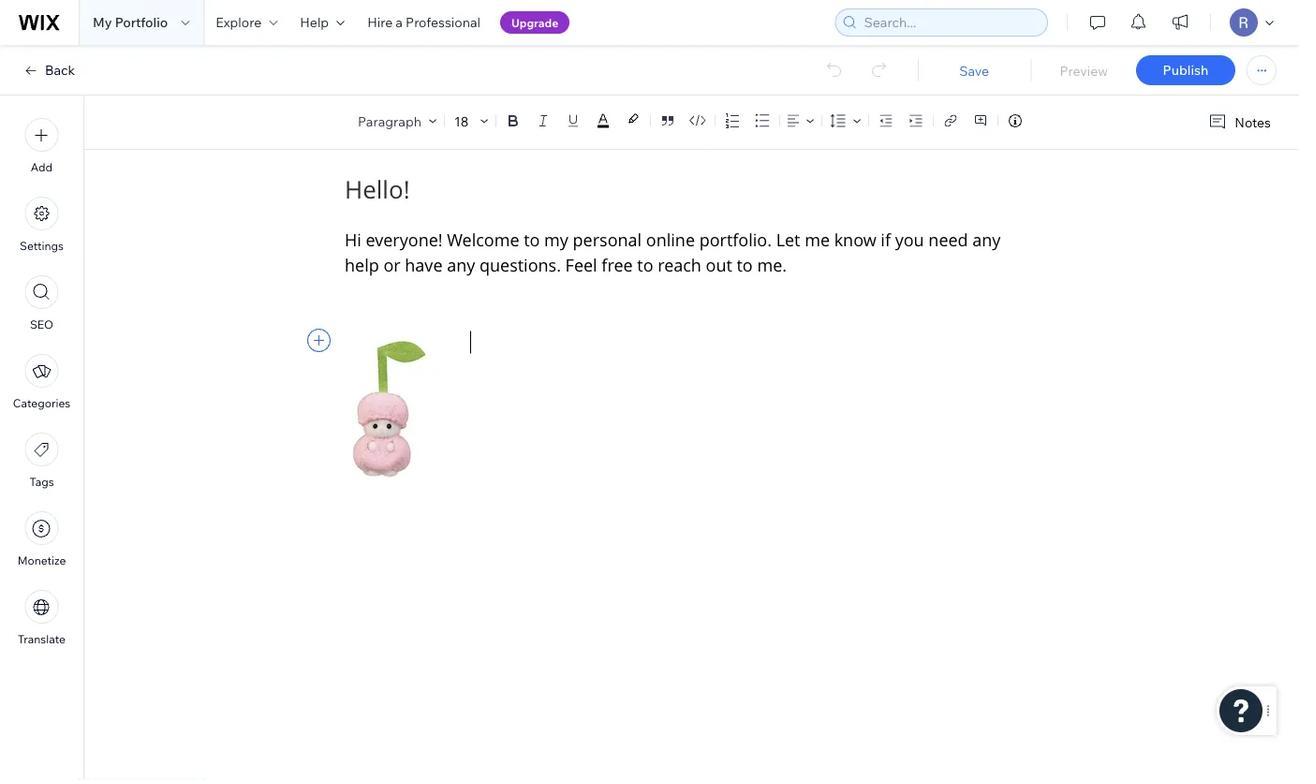 Task type: locate. For each thing, give the bounding box(es) containing it.
free
[[602, 253, 633, 276]]

tags
[[29, 475, 54, 489]]

Search... field
[[858, 9, 1042, 36]]

online
[[646, 228, 695, 251]]

know
[[834, 228, 876, 251]]

back button
[[22, 62, 75, 79]]

to right out on the top
[[737, 253, 753, 276]]

add button
[[25, 118, 59, 174]]

1 horizontal spatial any
[[973, 228, 1001, 251]]

publish
[[1163, 62, 1209, 78]]

tags button
[[25, 433, 59, 489]]

any right need
[[973, 228, 1001, 251]]

monetize button
[[17, 511, 66, 568]]

explore
[[216, 14, 262, 30]]

you
[[895, 228, 924, 251]]

portfolio
[[115, 14, 168, 30]]

seo
[[30, 318, 53, 332]]

to left "my"
[[524, 228, 540, 251]]

0 vertical spatial any
[[973, 228, 1001, 251]]

Add a Catchy Title text field
[[345, 173, 1025, 206]]

portfolio.
[[699, 228, 772, 251]]

upgrade
[[511, 15, 558, 30]]

a
[[396, 14, 403, 30]]

help
[[345, 253, 379, 276]]

to
[[524, 228, 540, 251], [637, 253, 653, 276], [737, 253, 753, 276]]

1 vertical spatial any
[[447, 253, 475, 276]]

my portfolio
[[93, 14, 168, 30]]

my
[[93, 14, 112, 30]]

any down welcome
[[447, 253, 475, 276]]

feel
[[565, 253, 597, 276]]

upgrade button
[[500, 11, 570, 34]]

monetize
[[17, 554, 66, 568]]

save button
[[936, 62, 1012, 79]]

menu
[[0, 107, 83, 658]]

0 horizontal spatial any
[[447, 253, 475, 276]]

help button
[[289, 0, 356, 45]]

1 horizontal spatial to
[[637, 253, 653, 276]]

publish button
[[1136, 55, 1235, 85]]

to right free
[[637, 253, 653, 276]]

any
[[973, 228, 1001, 251], [447, 253, 475, 276]]

hi everyone! welcome to my personal online portfolio. let me know if you need any help or have any questions. feel free to reach out to me.
[[345, 228, 1005, 276]]

hi
[[345, 228, 361, 251]]



Task type: describe. For each thing, give the bounding box(es) containing it.
have
[[405, 253, 443, 276]]

hire a professional
[[367, 14, 480, 30]]

hire
[[367, 14, 393, 30]]

Font Size field
[[452, 112, 473, 130]]

me
[[805, 228, 830, 251]]

personal
[[573, 228, 642, 251]]

translate button
[[18, 590, 66, 646]]

me.
[[757, 253, 787, 276]]

help
[[300, 14, 329, 30]]

questions.
[[480, 253, 561, 276]]

categories
[[13, 396, 70, 410]]

let
[[776, 228, 800, 251]]

categories button
[[13, 354, 70, 410]]

my
[[544, 228, 568, 251]]

or
[[383, 253, 401, 276]]

menu containing add
[[0, 107, 83, 658]]

welcome
[[447, 228, 519, 251]]

notes button
[[1201, 110, 1277, 135]]

reach
[[658, 253, 701, 276]]

seo button
[[25, 275, 59, 332]]

0 horizontal spatial to
[[524, 228, 540, 251]]

professional
[[406, 14, 480, 30]]

2 horizontal spatial to
[[737, 253, 753, 276]]

paragraph
[[358, 113, 421, 129]]

need
[[929, 228, 968, 251]]

save
[[959, 62, 989, 78]]

everyone!
[[366, 228, 443, 251]]

if
[[881, 228, 891, 251]]

translate
[[18, 632, 66, 646]]

add
[[31, 160, 53, 174]]

hire a professional link
[[356, 0, 492, 45]]

paragraph button
[[354, 108, 440, 134]]

back
[[45, 62, 75, 78]]

notes
[[1235, 114, 1271, 130]]

settings button
[[20, 197, 64, 253]]

settings
[[20, 239, 64, 253]]

out
[[706, 253, 732, 276]]



Task type: vqa. For each thing, say whether or not it's contained in the screenshot.
Setup
no



